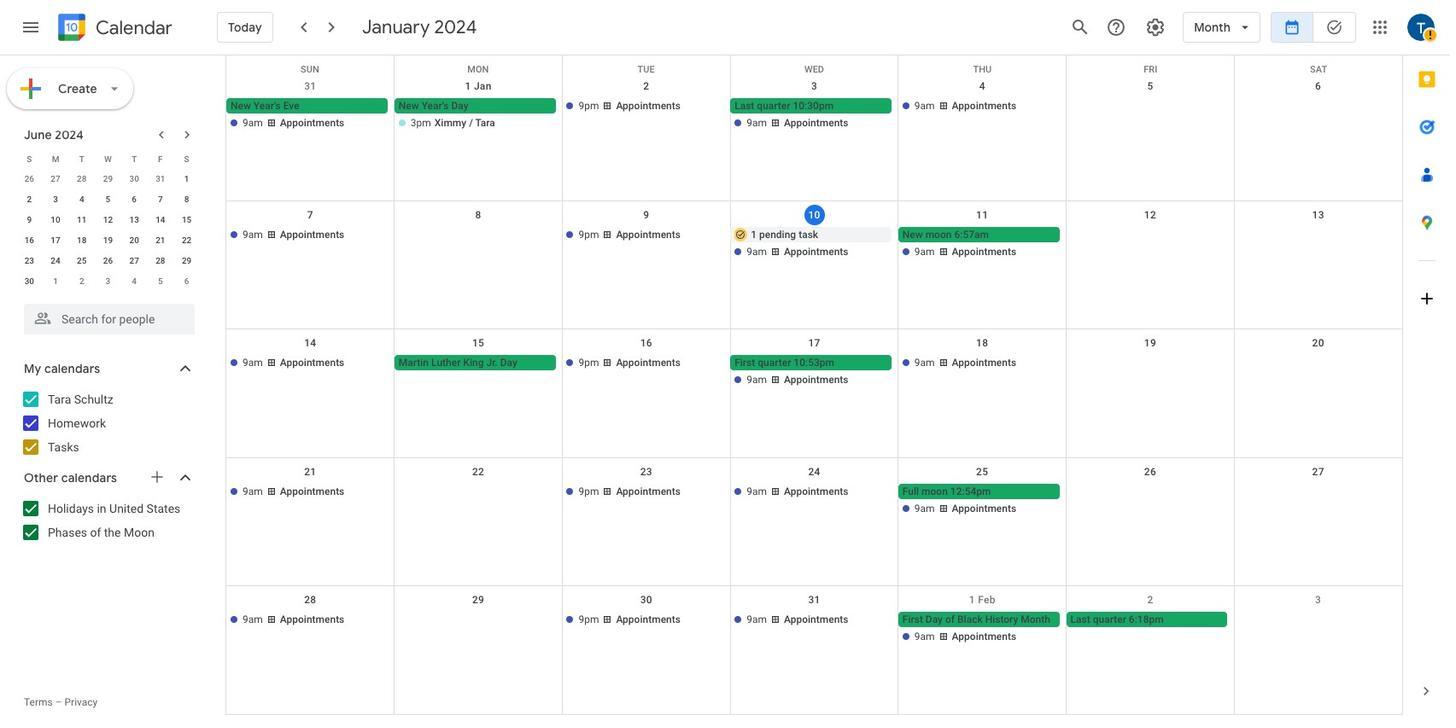 Task type: vqa. For each thing, say whether or not it's contained in the screenshot.


Task type: locate. For each thing, give the bounding box(es) containing it.
2 vertical spatial 26
[[1144, 466, 1156, 478]]

2024 up m
[[55, 127, 84, 143]]

1 vertical spatial 21
[[304, 466, 316, 478]]

1 horizontal spatial 19
[[1144, 337, 1156, 349]]

14 inside grid
[[304, 337, 316, 349]]

row group
[[16, 169, 200, 292]]

2 horizontal spatial 27
[[1312, 466, 1324, 478]]

25 down 18 element
[[77, 256, 87, 266]]

holidays in united states
[[48, 502, 180, 516]]

0 horizontal spatial 26
[[24, 174, 34, 184]]

states
[[147, 502, 180, 516]]

in
[[97, 502, 106, 516]]

29 inside '29' element
[[182, 256, 192, 266]]

0 horizontal spatial 29
[[103, 174, 113, 184]]

2024 up mon
[[434, 15, 477, 39]]

2 horizontal spatial 28
[[304, 595, 316, 607]]

row
[[226, 56, 1402, 75], [226, 73, 1402, 201], [16, 149, 200, 169], [16, 169, 200, 190], [16, 190, 200, 210], [226, 201, 1402, 330], [16, 210, 200, 231], [16, 231, 200, 251], [16, 251, 200, 272], [16, 272, 200, 292], [226, 330, 1402, 458], [226, 458, 1402, 587], [226, 587, 1402, 716]]

2 horizontal spatial 5
[[1147, 80, 1153, 92]]

0 vertical spatial of
[[90, 526, 101, 540]]

row containing 23
[[16, 251, 200, 272]]

6 july element
[[176, 272, 197, 292]]

ximmy
[[434, 117, 466, 129]]

calendars
[[44, 361, 100, 377], [61, 471, 117, 486]]

0 horizontal spatial 20
[[129, 236, 139, 245]]

0 horizontal spatial 24
[[51, 256, 60, 266]]

cell
[[226, 98, 394, 132], [394, 98, 562, 132], [730, 98, 898, 132], [1066, 98, 1234, 132], [394, 227, 562, 261], [730, 227, 898, 261], [898, 227, 1066, 261], [1066, 227, 1234, 261], [730, 355, 898, 390], [1066, 355, 1234, 390], [394, 484, 562, 518], [898, 484, 1066, 518], [1066, 484, 1234, 518], [394, 613, 562, 647], [898, 613, 1066, 647]]

0 horizontal spatial 25
[[77, 256, 87, 266]]

22 element
[[176, 231, 197, 251]]

1 horizontal spatial 8
[[475, 209, 481, 221]]

28 for 28 may element
[[77, 174, 87, 184]]

5 down 28 element in the left of the page
[[158, 277, 163, 286]]

31
[[304, 80, 316, 92], [156, 174, 165, 184], [808, 595, 820, 607]]

new year's eve
[[231, 100, 299, 112]]

tara
[[475, 117, 495, 129], [48, 393, 71, 407]]

1
[[465, 80, 471, 92], [184, 174, 189, 184], [751, 229, 757, 240], [53, 277, 58, 286], [969, 595, 975, 607]]

9pm for 9
[[579, 229, 599, 240]]

year's up 3pm
[[422, 100, 449, 112]]

2 9pm from the top
[[579, 229, 599, 240]]

17 down 10 element
[[51, 236, 60, 245]]

11 up new moon 6:57am button
[[976, 209, 988, 221]]

24
[[51, 256, 60, 266], [808, 466, 820, 478]]

0 horizontal spatial 27
[[51, 174, 60, 184]]

month right history
[[1021, 614, 1050, 626]]

0 horizontal spatial 17
[[51, 236, 60, 245]]

year's left eve
[[254, 100, 281, 112]]

21 element
[[150, 231, 171, 251]]

11 element
[[72, 210, 92, 231]]

0 vertical spatial 26
[[24, 174, 34, 184]]

add other calendars image
[[149, 469, 166, 486]]

calendar
[[96, 16, 172, 40]]

1 horizontal spatial s
[[184, 154, 189, 164]]

0 horizontal spatial first
[[735, 357, 755, 369]]

tara up homework
[[48, 393, 71, 407]]

1 left pending
[[751, 229, 757, 240]]

last left 10:30pm
[[735, 100, 754, 112]]

last inside cell
[[735, 100, 754, 112]]

last for last quarter 10:30pm
[[735, 100, 754, 112]]

1 vertical spatial first
[[903, 614, 923, 626]]

other calendars button
[[3, 465, 212, 492]]

/
[[469, 117, 473, 129]]

28
[[77, 174, 87, 184], [156, 256, 165, 266], [304, 595, 316, 607]]

1 horizontal spatial last
[[1071, 614, 1090, 626]]

5 9pm from the top
[[579, 614, 599, 626]]

5 down fri
[[1147, 80, 1153, 92]]

pending
[[759, 229, 796, 240]]

20
[[129, 236, 139, 245], [1312, 337, 1324, 349]]

25 up 'full moon 12:54pm' button
[[976, 466, 988, 478]]

1 for pending
[[751, 229, 757, 240]]

0 vertical spatial 27
[[51, 174, 60, 184]]

1 horizontal spatial 27
[[129, 256, 139, 266]]

0 horizontal spatial 13
[[129, 215, 139, 225]]

17 element
[[45, 231, 66, 251]]

grid
[[225, 56, 1402, 716]]

6 down the 30 may element
[[132, 195, 137, 204]]

0 vertical spatial 23
[[24, 256, 34, 266]]

4 down 28 may element
[[79, 195, 84, 204]]

0 horizontal spatial tara
[[48, 393, 71, 407]]

9pm for 16
[[579, 357, 599, 369]]

year's for 9am
[[254, 100, 281, 112]]

terms – privacy
[[24, 697, 98, 709]]

18 element
[[72, 231, 92, 251]]

first for first quarter 10:53pm
[[735, 357, 755, 369]]

0 horizontal spatial 31
[[156, 174, 165, 184]]

other calendars list
[[3, 495, 212, 547]]

1 vertical spatial 25
[[976, 466, 988, 478]]

1 horizontal spatial day
[[500, 357, 517, 369]]

9pm for 30
[[579, 614, 599, 626]]

moon right full
[[922, 486, 948, 498]]

new inside 'button'
[[399, 100, 419, 112]]

my
[[24, 361, 41, 377]]

6 for 1 jan
[[1315, 80, 1321, 92]]

calendar heading
[[92, 16, 172, 40]]

1 horizontal spatial 14
[[304, 337, 316, 349]]

row containing 14
[[226, 330, 1402, 458]]

2 vertical spatial 4
[[132, 277, 137, 286]]

9pm for 2
[[579, 100, 599, 112]]

2 horizontal spatial 4
[[979, 80, 985, 92]]

month
[[1194, 20, 1231, 35], [1021, 614, 1050, 626]]

1 horizontal spatial tara
[[475, 117, 495, 129]]

cell containing 1 pending task
[[730, 227, 898, 261]]

1 vertical spatial month
[[1021, 614, 1050, 626]]

black
[[957, 614, 983, 626]]

0 vertical spatial month
[[1194, 20, 1231, 35]]

6 down sat
[[1315, 80, 1321, 92]]

row containing 30
[[16, 272, 200, 292]]

calendars up in
[[61, 471, 117, 486]]

january 2024
[[362, 15, 477, 39]]

2 vertical spatial 28
[[304, 595, 316, 607]]

1 vertical spatial last
[[1071, 614, 1090, 626]]

0 vertical spatial 18
[[77, 236, 87, 245]]

0 vertical spatial 29
[[103, 174, 113, 184]]

moon for new
[[925, 229, 952, 240]]

tab list
[[1403, 56, 1450, 668]]

2 vertical spatial day
[[926, 614, 943, 626]]

2 s from the left
[[184, 154, 189, 164]]

1 horizontal spatial 28
[[156, 256, 165, 266]]

0 vertical spatial 14
[[156, 215, 165, 225]]

1 horizontal spatial 26
[[103, 256, 113, 266]]

row containing 28
[[226, 587, 1402, 716]]

1 horizontal spatial 25
[[976, 466, 988, 478]]

year's inside 'button'
[[422, 100, 449, 112]]

1 jan
[[465, 80, 492, 92]]

1 horizontal spatial of
[[945, 614, 955, 626]]

quarter left '6:18pm'
[[1093, 614, 1126, 626]]

13
[[1312, 209, 1324, 221], [129, 215, 139, 225]]

15
[[182, 215, 192, 225], [472, 337, 484, 349]]

2 july element
[[72, 272, 92, 292]]

1 july element
[[45, 272, 66, 292]]

0 horizontal spatial s
[[27, 154, 32, 164]]

3 9pm from the top
[[579, 357, 599, 369]]

11 up 18 element
[[77, 215, 87, 225]]

27
[[51, 174, 60, 184], [129, 256, 139, 266], [1312, 466, 1324, 478]]

10 up 1 pending task button
[[808, 209, 820, 221]]

phases of the moon
[[48, 526, 154, 540]]

first day of black history month button
[[898, 613, 1059, 628]]

new left eve
[[231, 100, 251, 112]]

tara right /
[[475, 117, 495, 129]]

0 horizontal spatial 10
[[51, 215, 60, 225]]

14
[[156, 215, 165, 225], [304, 337, 316, 349]]

13 inside grid
[[1312, 209, 1324, 221]]

1 vertical spatial 2024
[[55, 127, 84, 143]]

first left 10:53pm
[[735, 357, 755, 369]]

8 inside 'row group'
[[184, 195, 189, 204]]

calendars up the tara schultz
[[44, 361, 100, 377]]

1 vertical spatial 31
[[156, 174, 165, 184]]

16 element
[[19, 231, 40, 251]]

day inside 'button'
[[451, 100, 468, 112]]

28 inside grid
[[304, 595, 316, 607]]

first inside button
[[903, 614, 923, 626]]

18 inside 'row group'
[[77, 236, 87, 245]]

1 vertical spatial 23
[[640, 466, 652, 478]]

year's for 3pm
[[422, 100, 449, 112]]

t
[[79, 154, 84, 164], [132, 154, 137, 164]]

tara inside cell
[[475, 117, 495, 129]]

4 down 27 element
[[132, 277, 137, 286]]

terms
[[24, 697, 53, 709]]

31 may element
[[150, 169, 171, 190]]

1 left jan in the top left of the page
[[465, 80, 471, 92]]

first for first day of black history month
[[903, 614, 923, 626]]

29 may element
[[98, 169, 118, 190]]

15 up "22" element
[[182, 215, 192, 225]]

first
[[735, 357, 755, 369], [903, 614, 923, 626]]

0 vertical spatial last
[[735, 100, 754, 112]]

1 vertical spatial tara
[[48, 393, 71, 407]]

13 element
[[124, 210, 144, 231]]

1 year's from the left
[[254, 100, 281, 112]]

last quarter 6:18pm button
[[1066, 613, 1228, 628]]

row containing sun
[[226, 56, 1402, 75]]

king
[[463, 357, 484, 369]]

3 july element
[[98, 272, 118, 292]]

calendars inside my calendars 'dropdown button'
[[44, 361, 100, 377]]

new up 3pm
[[399, 100, 419, 112]]

0 horizontal spatial month
[[1021, 614, 1050, 626]]

0 vertical spatial quarter
[[757, 100, 790, 112]]

6 down '29' element
[[184, 277, 189, 286]]

19
[[103, 236, 113, 245], [1144, 337, 1156, 349]]

1 inside button
[[751, 229, 757, 240]]

8 inside grid
[[475, 209, 481, 221]]

row containing 26
[[16, 169, 200, 190]]

s right f
[[184, 154, 189, 164]]

1 vertical spatial 28
[[156, 256, 165, 266]]

last for last quarter 6:18pm
[[1071, 614, 1090, 626]]

4 9pm from the top
[[579, 486, 599, 498]]

quarter left 10:30pm
[[757, 100, 790, 112]]

10 up 17 element
[[51, 215, 60, 225]]

9
[[643, 209, 649, 221], [27, 215, 32, 225]]

0 vertical spatial first
[[735, 357, 755, 369]]

1 horizontal spatial 6
[[184, 277, 189, 286]]

first left black
[[903, 614, 923, 626]]

23
[[24, 256, 34, 266], [640, 466, 652, 478]]

1 horizontal spatial 21
[[304, 466, 316, 478]]

row containing 7
[[226, 201, 1402, 330]]

0 horizontal spatial 16
[[24, 236, 34, 245]]

day left black
[[926, 614, 943, 626]]

12
[[1144, 209, 1156, 221], [103, 215, 113, 225]]

29 element
[[176, 251, 197, 272]]

0 vertical spatial day
[[451, 100, 468, 112]]

1 horizontal spatial 15
[[472, 337, 484, 349]]

1 horizontal spatial 12
[[1144, 209, 1156, 221]]

4 down thu
[[979, 80, 985, 92]]

quarter inside button
[[758, 357, 791, 369]]

1 horizontal spatial 13
[[1312, 209, 1324, 221]]

10 inside june 2024 grid
[[51, 215, 60, 225]]

2
[[643, 80, 649, 92], [27, 195, 32, 204], [79, 277, 84, 286], [1147, 595, 1153, 607]]

1 horizontal spatial year's
[[422, 100, 449, 112]]

0 vertical spatial 6
[[1315, 80, 1321, 92]]

0 horizontal spatial 9
[[27, 215, 32, 225]]

the
[[104, 526, 121, 540]]

privacy link
[[65, 697, 98, 709]]

0 horizontal spatial 28
[[77, 174, 87, 184]]

2 t from the left
[[132, 154, 137, 164]]

1 horizontal spatial 17
[[808, 337, 820, 349]]

2 horizontal spatial 6
[[1315, 80, 1321, 92]]

row containing 21
[[226, 458, 1402, 587]]

of left black
[[945, 614, 955, 626]]

0 horizontal spatial 11
[[77, 215, 87, 225]]

of left the
[[90, 526, 101, 540]]

None search field
[[0, 297, 212, 335]]

0 horizontal spatial 19
[[103, 236, 113, 245]]

1 left feb
[[969, 595, 975, 607]]

1 vertical spatial 6
[[132, 195, 137, 204]]

last left '6:18pm'
[[1071, 614, 1090, 626]]

26
[[24, 174, 34, 184], [103, 256, 113, 266], [1144, 466, 1156, 478]]

25
[[77, 256, 87, 266], [976, 466, 988, 478]]

1 horizontal spatial 4
[[132, 277, 137, 286]]

s up '26 may' element
[[27, 154, 32, 164]]

5 down the 29 may element
[[106, 195, 110, 204]]

1 vertical spatial day
[[500, 357, 517, 369]]

day up 3pm ximmy / tara
[[451, 100, 468, 112]]

25 element
[[72, 251, 92, 272]]

3
[[811, 80, 817, 92], [53, 195, 58, 204], [106, 277, 110, 286], [1315, 595, 1321, 607]]

quarter left 10:53pm
[[758, 357, 791, 369]]

15 up "martin luther king jr. day" button on the left of page
[[472, 337, 484, 349]]

29
[[103, 174, 113, 184], [182, 256, 192, 266], [472, 595, 484, 607]]

t up the 30 may element
[[132, 154, 137, 164]]

1 vertical spatial 27
[[129, 256, 139, 266]]

t up 28 may element
[[79, 154, 84, 164]]

17 up 10:53pm
[[808, 337, 820, 349]]

new
[[231, 100, 251, 112], [399, 100, 419, 112], [903, 229, 923, 240]]

0 horizontal spatial new
[[231, 100, 251, 112]]

28 may element
[[72, 169, 92, 190]]

0 vertical spatial tara
[[475, 117, 495, 129]]

2 vertical spatial 27
[[1312, 466, 1324, 478]]

holidays
[[48, 502, 94, 516]]

1 horizontal spatial first
[[903, 614, 923, 626]]

0 vertical spatial 22
[[182, 236, 192, 245]]

2 horizontal spatial day
[[926, 614, 943, 626]]

22
[[182, 236, 192, 245], [472, 466, 484, 478]]

10:53pm
[[794, 357, 834, 369]]

20 inside 'row group'
[[129, 236, 139, 245]]

cell containing new year's day
[[394, 98, 562, 132]]

1 horizontal spatial 22
[[472, 466, 484, 478]]

1 horizontal spatial 24
[[808, 466, 820, 478]]

1 horizontal spatial 10
[[808, 209, 820, 221]]

4 july element
[[124, 272, 144, 292]]

2 vertical spatial 30
[[640, 595, 652, 607]]

3pm
[[411, 117, 431, 129]]

1 vertical spatial 8
[[475, 209, 481, 221]]

1 down '24' element
[[53, 277, 58, 286]]

of
[[90, 526, 101, 540], [945, 614, 955, 626]]

other
[[24, 471, 58, 486]]

27 may element
[[45, 169, 66, 190]]

1 horizontal spatial 31
[[304, 80, 316, 92]]

f
[[158, 154, 163, 164]]

create
[[58, 81, 97, 97]]

other calendars
[[24, 471, 117, 486]]

day inside button
[[926, 614, 943, 626]]

new left 6:57am
[[903, 229, 923, 240]]

0 horizontal spatial 2024
[[55, 127, 84, 143]]

of inside other calendars "list"
[[90, 526, 101, 540]]

1 vertical spatial 4
[[79, 195, 84, 204]]

1 horizontal spatial 18
[[976, 337, 988, 349]]

11
[[976, 209, 988, 221], [77, 215, 87, 225]]

quarter for 6:18pm
[[1093, 614, 1126, 626]]

4 for 1 jan
[[979, 80, 985, 92]]

year's inside button
[[254, 100, 281, 112]]

0 horizontal spatial 12
[[103, 215, 113, 225]]

2 vertical spatial 31
[[808, 595, 820, 607]]

26 for '26 may' element
[[24, 174, 34, 184]]

2024
[[434, 15, 477, 39], [55, 127, 84, 143]]

0 vertical spatial moon
[[925, 229, 952, 240]]

first inside button
[[735, 357, 755, 369]]

moon left 6:57am
[[925, 229, 952, 240]]

create button
[[7, 68, 133, 109]]

2 year's from the left
[[422, 100, 449, 112]]

16 inside 'element'
[[24, 236, 34, 245]]

calendars inside other calendars dropdown button
[[61, 471, 117, 486]]

–
[[55, 697, 62, 709]]

2 vertical spatial quarter
[[1093, 614, 1126, 626]]

sun
[[301, 64, 319, 75]]

1 9pm from the top
[[579, 100, 599, 112]]

month right settings menu icon on the top
[[1194, 20, 1231, 35]]

day
[[451, 100, 468, 112], [500, 357, 517, 369], [926, 614, 943, 626]]

2 horizontal spatial 30
[[640, 595, 652, 607]]

day right jr.
[[500, 357, 517, 369]]

0 horizontal spatial 5
[[106, 195, 110, 204]]

grid containing 31
[[225, 56, 1402, 716]]

thu
[[973, 64, 992, 75]]

14 inside 'row group'
[[156, 215, 165, 225]]

6
[[1315, 80, 1321, 92], [132, 195, 137, 204], [184, 277, 189, 286]]

cell containing new moon 6:57am
[[898, 227, 1066, 261]]

29 for the 29 may element
[[103, 174, 113, 184]]

0 vertical spatial 15
[[182, 215, 192, 225]]

june 2024 grid
[[16, 149, 200, 292]]

0 horizontal spatial year's
[[254, 100, 281, 112]]



Task type: describe. For each thing, give the bounding box(es) containing it.
moon
[[124, 526, 154, 540]]

5 for 1
[[158, 277, 163, 286]]

feb
[[978, 595, 996, 607]]

9 inside 'row group'
[[27, 215, 32, 225]]

6:57am
[[954, 229, 989, 240]]

first quarter 10:53pm button
[[730, 355, 892, 371]]

last quarter 10:30pm button
[[730, 98, 892, 114]]

wed
[[804, 64, 824, 75]]

4 for 1
[[132, 277, 137, 286]]

17 inside 'row group'
[[51, 236, 60, 245]]

1 vertical spatial 24
[[808, 466, 820, 478]]

12 inside 'element'
[[103, 215, 113, 225]]

new for new year's day
[[399, 100, 419, 112]]

privacy
[[65, 697, 98, 709]]

15 inside 'row group'
[[182, 215, 192, 225]]

9pm for 23
[[579, 486, 599, 498]]

26 for the 26 element
[[103, 256, 113, 266]]

martin luther king jr. day
[[399, 357, 517, 369]]

1 vertical spatial 18
[[976, 337, 988, 349]]

1 horizontal spatial 7
[[307, 209, 313, 221]]

new year's eve button
[[226, 98, 388, 114]]

row group containing 26
[[16, 169, 200, 292]]

new for new year's eve
[[231, 100, 251, 112]]

2024 for january 2024
[[434, 15, 477, 39]]

martin
[[399, 357, 429, 369]]

cell containing new year's eve
[[226, 98, 394, 132]]

29 for '29' element
[[182, 256, 192, 266]]

month inside button
[[1021, 614, 1050, 626]]

1 vertical spatial 19
[[1144, 337, 1156, 349]]

5 for 1 jan
[[1147, 80, 1153, 92]]

0 horizontal spatial 4
[[79, 195, 84, 204]]

20 element
[[124, 231, 144, 251]]

1 feb
[[969, 595, 996, 607]]

3pm ximmy / tara
[[411, 117, 495, 129]]

calendar element
[[55, 10, 172, 48]]

1 right 31 may element
[[184, 174, 189, 184]]

moon for full
[[922, 486, 948, 498]]

my calendars list
[[3, 386, 212, 461]]

date_range button
[[1271, 7, 1313, 48]]

1 s from the left
[[27, 154, 32, 164]]

row containing 9
[[16, 210, 200, 231]]

24 element
[[45, 251, 66, 272]]

new year's day
[[399, 100, 468, 112]]

new moon 6:57am
[[903, 229, 989, 240]]

row containing 31
[[226, 73, 1402, 201]]

30 element
[[19, 272, 40, 292]]

0 horizontal spatial 6
[[132, 195, 137, 204]]

1 vertical spatial 5
[[106, 195, 110, 204]]

today button
[[217, 7, 273, 48]]

tara schultz
[[48, 393, 113, 407]]

27 for 27 element
[[129, 256, 139, 266]]

fri
[[1144, 64, 1157, 75]]

1 vertical spatial 15
[[472, 337, 484, 349]]

21 inside grid
[[304, 466, 316, 478]]

Search for people text field
[[34, 304, 184, 335]]

20 inside grid
[[1312, 337, 1324, 349]]

calendars for my calendars
[[44, 361, 100, 377]]

5 july element
[[150, 272, 171, 292]]

terms link
[[24, 697, 53, 709]]

new moon 6:57am button
[[898, 227, 1059, 242]]

cell containing first quarter 10:53pm
[[730, 355, 898, 390]]

1 horizontal spatial 9
[[643, 209, 649, 221]]

today
[[228, 20, 262, 35]]

22 inside grid
[[472, 466, 484, 478]]

28 for 28 element in the left of the page
[[156, 256, 165, 266]]

2 down the tue
[[643, 80, 649, 92]]

27 element
[[124, 251, 144, 272]]

last quarter 6:18pm
[[1071, 614, 1164, 626]]

my calendars button
[[3, 355, 212, 383]]

quarter for 10:30pm
[[757, 100, 790, 112]]

23 inside june 2024 grid
[[24, 256, 34, 266]]

30 may element
[[124, 169, 144, 190]]

new for new moon 6:57am
[[903, 229, 923, 240]]

1 horizontal spatial 23
[[640, 466, 652, 478]]

22 inside 'row group'
[[182, 236, 192, 245]]

26 element
[[98, 251, 118, 272]]

june 2024
[[24, 127, 84, 143]]

30 for 30 element
[[24, 277, 34, 286]]

27 for the 27 may element
[[51, 174, 60, 184]]

tara inside my calendars list
[[48, 393, 71, 407]]

1 for feb
[[969, 595, 975, 607]]

31 inside june 2024 grid
[[156, 174, 165, 184]]

calendars for other calendars
[[61, 471, 117, 486]]

date_range
[[1284, 19, 1301, 36]]

21 inside 'row group'
[[156, 236, 165, 245]]

task_alt button
[[1313, 7, 1356, 48]]

26 inside grid
[[1144, 466, 1156, 478]]

10 element
[[45, 210, 66, 231]]

28 element
[[150, 251, 171, 272]]

30 for the 30 may element
[[129, 174, 139, 184]]

1 horizontal spatial 16
[[640, 337, 652, 349]]

task_alt
[[1326, 19, 1343, 36]]

sat
[[1310, 64, 1327, 75]]

january
[[362, 15, 430, 39]]

19 inside 19 element
[[103, 236, 113, 245]]

united
[[109, 502, 144, 516]]

2 down '26 may' element
[[27, 195, 32, 204]]

17 inside grid
[[808, 337, 820, 349]]

main drawer image
[[20, 17, 41, 38]]

10:30pm
[[793, 100, 834, 112]]

month button
[[1183, 7, 1261, 48]]

row containing s
[[16, 149, 200, 169]]

0 vertical spatial 31
[[304, 80, 316, 92]]

1 pending task button
[[730, 227, 892, 242]]

full
[[903, 486, 919, 498]]

15 element
[[176, 210, 197, 231]]

1 t from the left
[[79, 154, 84, 164]]

history
[[985, 614, 1018, 626]]

24 inside 'row group'
[[51, 256, 60, 266]]

row containing 16
[[16, 231, 200, 251]]

14 element
[[150, 210, 171, 231]]

11 inside june 2024 grid
[[77, 215, 87, 225]]

eve
[[283, 100, 299, 112]]

jr.
[[486, 357, 498, 369]]

phases
[[48, 526, 87, 540]]

29 inside grid
[[472, 595, 484, 607]]

1 pending task
[[751, 229, 818, 240]]

row containing 2
[[16, 190, 200, 210]]

settings menu image
[[1145, 17, 1166, 38]]

day inside button
[[500, 357, 517, 369]]

13 inside 'row group'
[[129, 215, 139, 225]]

1 horizontal spatial 11
[[976, 209, 988, 221]]

first day of black history month
[[903, 614, 1050, 626]]

tasks
[[48, 441, 79, 454]]

last quarter 10:30pm
[[735, 100, 834, 112]]

task
[[799, 229, 818, 240]]

12:54pm
[[950, 486, 991, 498]]

schultz
[[74, 393, 113, 407]]

full moon 12:54pm button
[[898, 484, 1059, 499]]

my calendars
[[24, 361, 100, 377]]

25 inside 'row group'
[[77, 256, 87, 266]]

jan
[[474, 80, 492, 92]]

homework
[[48, 417, 106, 430]]

6 for 1
[[184, 277, 189, 286]]

june
[[24, 127, 52, 143]]

new year's day button
[[394, 98, 556, 114]]

full moon 12:54pm
[[903, 486, 991, 498]]

7 inside 'row group'
[[158, 195, 163, 204]]

26 may element
[[19, 169, 40, 190]]

month inside dropdown button
[[1194, 20, 1231, 35]]

w
[[104, 154, 112, 164]]

first quarter 10:53pm
[[735, 357, 834, 369]]

23 element
[[19, 251, 40, 272]]

mon
[[467, 64, 489, 75]]

quarter for 10:53pm
[[758, 357, 791, 369]]

tue
[[638, 64, 655, 75]]

martin luther king jr. day button
[[394, 355, 556, 371]]

12 element
[[98, 210, 118, 231]]

19 element
[[98, 231, 118, 251]]

6:18pm
[[1129, 614, 1164, 626]]

m
[[52, 154, 59, 164]]

1 for jan
[[465, 80, 471, 92]]

2 up the last quarter 6:18pm button
[[1147, 595, 1153, 607]]

cell containing first day of black history month
[[898, 613, 1066, 647]]

luther
[[431, 357, 461, 369]]

of inside button
[[945, 614, 955, 626]]

cell containing full moon 12:54pm
[[898, 484, 1066, 518]]

cell containing last quarter 10:30pm
[[730, 98, 898, 132]]

2024 for june 2024
[[55, 127, 84, 143]]

2 down 25 element
[[79, 277, 84, 286]]



